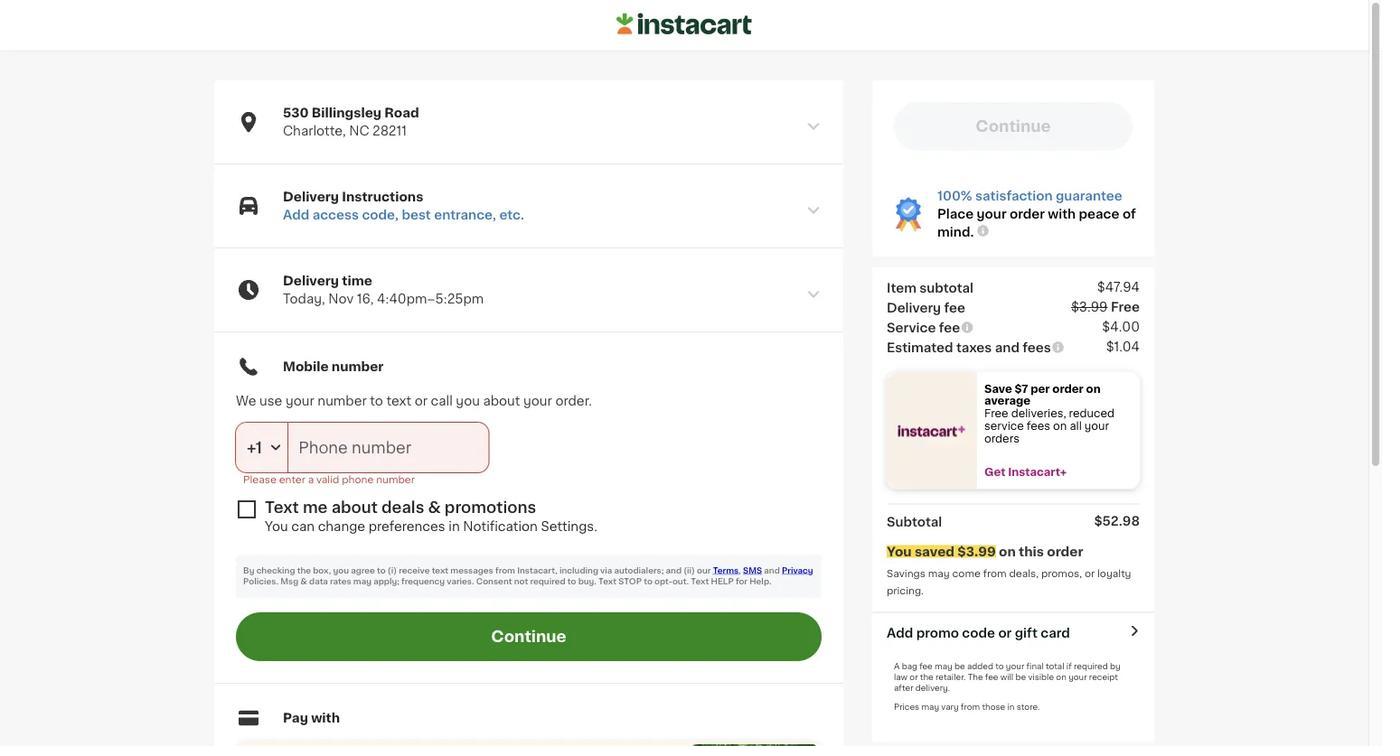 Task type: locate. For each thing, give the bounding box(es) containing it.
1 horizontal spatial required
[[1074, 663, 1108, 671]]

1 vertical spatial required
[[1074, 663, 1108, 671]]

will
[[1001, 674, 1014, 682]]

1 vertical spatial &
[[300, 578, 307, 586]]

retailer.
[[936, 674, 966, 682]]

0 vertical spatial free
[[1111, 301, 1140, 313]]

can
[[291, 521, 315, 533]]

may up "retailer."
[[935, 663, 953, 671]]

fees up per
[[1023, 341, 1051, 354]]

(i)
[[388, 567, 397, 575]]

0 vertical spatial in
[[449, 521, 460, 533]]

& right msg
[[300, 578, 307, 586]]

0 horizontal spatial from
[[495, 567, 515, 575]]

2 vertical spatial order
[[1047, 546, 1083, 558]]

you up rates on the bottom left of the page
[[333, 567, 349, 575]]

instacart,
[[517, 567, 558, 575]]

0 vertical spatial required
[[530, 578, 566, 586]]

delivery instructions image
[[806, 203, 822, 219]]

add inside button
[[887, 627, 913, 640]]

your down reduced
[[1085, 421, 1109, 431]]

0 vertical spatial with
[[1048, 208, 1076, 221]]

$3.99 up come
[[958, 546, 996, 558]]

1 vertical spatial delivery
[[283, 275, 339, 287]]

0 vertical spatial $3.99
[[1071, 301, 1108, 313]]

2 vertical spatial delivery
[[887, 302, 941, 314]]

your
[[977, 208, 1007, 221], [286, 395, 314, 408], [523, 395, 552, 408], [1085, 421, 1109, 431], [1006, 663, 1025, 671], [1069, 674, 1087, 682]]

from
[[495, 567, 515, 575], [983, 569, 1007, 579], [961, 703, 980, 712]]

1 vertical spatial the
[[920, 674, 934, 682]]

or left loyalty
[[1085, 569, 1095, 579]]

messages
[[451, 567, 493, 575]]

receive
[[399, 567, 430, 575]]

on left "this" in the bottom of the page
[[999, 546, 1016, 558]]

& right deals
[[428, 500, 441, 516]]

place your order with peace of mind.
[[938, 208, 1136, 239]]

may inside by checking the box, you agree to (i) receive text messages from instacart, including via autodialers; and (ii) our terms , sms and privacy policies. msg & data rates may apply; frequency varies. consent not required to buy. text stop to opt-out. text help for help.
[[353, 578, 372, 586]]

road
[[384, 107, 419, 119]]

0 horizontal spatial in
[[449, 521, 460, 533]]

please enter a valid phone number
[[243, 475, 415, 485]]

a
[[308, 475, 314, 485]]

preferences
[[369, 521, 445, 533]]

fee right bag
[[920, 663, 933, 671]]

gift
[[1015, 627, 1038, 640]]

0 vertical spatial the
[[297, 567, 311, 575]]

text down our
[[691, 578, 709, 586]]

in left store.
[[1008, 703, 1015, 712]]

about right call
[[483, 395, 520, 408]]

text up frequency
[[432, 567, 449, 575]]

about up change
[[331, 500, 378, 516]]

number right 'mobile'
[[332, 361, 384, 373]]

instacart+
[[1008, 467, 1067, 478]]

this
[[1019, 546, 1044, 558]]

delivery inside delivery time today, nov 16, 4:40pm–5:25pm
[[283, 275, 339, 287]]

deals,
[[1009, 569, 1039, 579]]

1 horizontal spatial &
[[428, 500, 441, 516]]

order inside place your order with peace of mind.
[[1010, 208, 1045, 221]]

time
[[342, 275, 372, 287]]

the left box,
[[297, 567, 311, 575]]

fee left will
[[985, 674, 999, 682]]

add promo code or gift card
[[887, 627, 1070, 640]]

0 vertical spatial about
[[483, 395, 520, 408]]

add left access
[[283, 209, 309, 222]]

with right pay
[[311, 712, 340, 725]]

may down saved
[[928, 569, 950, 579]]

use
[[260, 395, 282, 408]]

store.
[[1017, 703, 1040, 712]]

you up savings
[[887, 546, 912, 558]]

sms link
[[743, 567, 762, 575]]

in
[[449, 521, 460, 533], [1008, 703, 1015, 712]]

on up reduced
[[1086, 384, 1101, 394]]

and
[[995, 341, 1020, 354], [666, 567, 682, 575], [764, 567, 780, 575]]

0 horizontal spatial be
[[955, 663, 965, 671]]

$3.99 down $47.94
[[1071, 301, 1108, 313]]

on left the all
[[1053, 421, 1067, 431]]

consent
[[476, 578, 512, 586]]

msg
[[280, 578, 299, 586]]

0 horizontal spatial the
[[297, 567, 311, 575]]

1 vertical spatial add
[[887, 627, 913, 640]]

2 vertical spatial number
[[376, 475, 415, 485]]

save $7 per order on average free deliveries, reduced service fees on all your orders
[[985, 384, 1118, 444]]

2 horizontal spatial from
[[983, 569, 1007, 579]]

be right will
[[1016, 674, 1026, 682]]

or left call
[[415, 395, 428, 408]]

for
[[736, 578, 748, 586]]

terms
[[713, 567, 739, 575]]

and up help.
[[764, 567, 780, 575]]

or left gift
[[998, 627, 1012, 640]]

to down including
[[568, 578, 576, 586]]

delivery inside delivery instructions add access code, best entrance, etc.
[[283, 191, 339, 203]]

delivery for today,
[[283, 275, 339, 287]]

text left call
[[386, 395, 411, 408]]

of
[[1123, 208, 1136, 221]]

100%
[[938, 190, 972, 203]]

to down 'autodialers;'
[[644, 578, 653, 586]]

and up out.
[[666, 567, 682, 575]]

from up consent
[[495, 567, 515, 575]]

delivery up today,
[[283, 275, 339, 287]]

mobile number
[[283, 361, 384, 373]]

policies.
[[243, 578, 278, 586]]

a bag fee may be added to your final total if required by law or the retailer. the fee will be visible on your receipt after delivery.
[[894, 663, 1121, 693]]

text inside text me about deals & promotions you can change preferences in notification settings.
[[265, 500, 299, 516]]

come
[[952, 569, 981, 579]]

delivery up service at top right
[[887, 302, 941, 314]]

1 horizontal spatial free
[[1111, 301, 1140, 313]]

from for savings may come from deals, promos, or loyalty pricing.
[[983, 569, 1007, 579]]

data
[[309, 578, 328, 586]]

fee
[[944, 302, 965, 314], [939, 321, 960, 334], [920, 663, 933, 671], [985, 674, 999, 682]]

your right use
[[286, 395, 314, 408]]

by
[[243, 567, 254, 575]]

add up a
[[887, 627, 913, 640]]

visible
[[1028, 674, 1054, 682]]

your up more info about 100% satisfaction guarantee image
[[977, 208, 1007, 221]]

save
[[985, 384, 1012, 394]]

1 horizontal spatial with
[[1048, 208, 1076, 221]]

the up delivery.
[[920, 674, 934, 682]]

0 vertical spatial add
[[283, 209, 309, 222]]

you right call
[[456, 395, 480, 408]]

home image
[[617, 10, 752, 38]]

terms link
[[713, 567, 739, 575]]

about inside text me about deals & promotions you can change preferences in notification settings.
[[331, 500, 378, 516]]

text
[[386, 395, 411, 408], [432, 567, 449, 575]]

0 horizontal spatial about
[[331, 500, 378, 516]]

on down total
[[1056, 674, 1067, 682]]

fees down deliveries,
[[1027, 421, 1051, 431]]

in inside text me about deals & promotions you can change preferences in notification settings.
[[449, 521, 460, 533]]

2 horizontal spatial and
[[995, 341, 1020, 354]]

1 vertical spatial text
[[432, 567, 449, 575]]

from right vary
[[961, 703, 980, 712]]

0 horizontal spatial required
[[530, 578, 566, 586]]

1 vertical spatial about
[[331, 500, 378, 516]]

0 horizontal spatial you
[[333, 567, 349, 575]]

1 horizontal spatial in
[[1008, 703, 1015, 712]]

and right taxes
[[995, 341, 1020, 354]]

required up receipt
[[1074, 663, 1108, 671]]

be
[[955, 663, 965, 671], [1016, 674, 1026, 682]]

1 horizontal spatial the
[[920, 674, 934, 682]]

on
[[1086, 384, 1101, 394], [1053, 421, 1067, 431], [999, 546, 1016, 558], [1056, 674, 1067, 682]]

1 horizontal spatial $3.99
[[1071, 301, 1108, 313]]

with inside place your order with peace of mind.
[[1048, 208, 1076, 221]]

0 horizontal spatial free
[[985, 409, 1009, 419]]

delivery up access
[[283, 191, 339, 203]]

1 vertical spatial order
[[1053, 384, 1084, 394]]

order right per
[[1053, 384, 1084, 394]]

delivery for add
[[283, 191, 339, 203]]

from inside savings may come from deals, promos, or loyalty pricing.
[[983, 569, 1007, 579]]

0 horizontal spatial text
[[386, 395, 411, 408]]

more info about 100% satisfaction guarantee image
[[976, 224, 990, 238]]

subtotal
[[920, 282, 974, 294]]

the
[[297, 567, 311, 575], [920, 674, 934, 682]]

1 horizontal spatial from
[[961, 703, 980, 712]]

fee down subtotal
[[944, 302, 965, 314]]

get
[[985, 467, 1006, 478]]

guarantee
[[1056, 190, 1123, 203]]

0 vertical spatial text
[[386, 395, 411, 408]]

reduced
[[1069, 409, 1115, 419]]

1 horizontal spatial you
[[887, 546, 912, 558]]

or inside savings may come from deals, promos, or loyalty pricing.
[[1085, 569, 1095, 579]]

we use your number to text or call you about your order.
[[236, 395, 592, 408]]

0 vertical spatial &
[[428, 500, 441, 516]]

billingsley
[[312, 107, 381, 119]]

sms
[[743, 567, 762, 575]]

be up "retailer."
[[955, 663, 965, 671]]

from down you saved $3.99 on this order
[[983, 569, 1007, 579]]

0 horizontal spatial &
[[300, 578, 307, 586]]

order down 100% satisfaction guarantee
[[1010, 208, 1045, 221]]

0 vertical spatial you
[[456, 395, 480, 408]]

0 horizontal spatial text
[[265, 500, 299, 516]]

may inside the a bag fee may be added to your final total if required by law or the retailer. the fee will be visible on your receipt after delivery.
[[935, 663, 953, 671]]

0 horizontal spatial you
[[265, 521, 288, 533]]

you
[[265, 521, 288, 533], [887, 546, 912, 558]]

may down delivery.
[[922, 703, 939, 712]]

required down instacart,
[[530, 578, 566, 586]]

free up service
[[985, 409, 1009, 419]]

1 horizontal spatial text
[[432, 567, 449, 575]]

to inside the a bag fee may be added to your final total if required by law or the retailer. the fee will be visible on your receipt after delivery.
[[996, 663, 1004, 671]]

to up will
[[996, 663, 1004, 671]]

from inside by checking the box, you agree to (i) receive text messages from instacart, including via autodialers; and (ii) our terms , sms and privacy policies. msg & data rates may apply; frequency varies. consent not required to buy. text stop to opt-out. text help for help.
[[495, 567, 515, 575]]

to up phone number phone field
[[370, 395, 383, 408]]

1 vertical spatial in
[[1008, 703, 1015, 712]]

continue button
[[236, 613, 822, 662]]

number up deals
[[376, 475, 415, 485]]

$47.94
[[1097, 281, 1140, 293]]

agree
[[351, 567, 375, 575]]

1 horizontal spatial add
[[887, 627, 913, 640]]

1 horizontal spatial be
[[1016, 674, 1026, 682]]

1 vertical spatial you
[[333, 567, 349, 575]]

1 vertical spatial fees
[[1027, 421, 1051, 431]]

number down mobile number
[[318, 395, 367, 408]]

Phone number telephone field
[[288, 423, 489, 473]]

required inside by checking the box, you agree to (i) receive text messages from instacart, including via autodialers; and (ii) our terms , sms and privacy policies. msg & data rates may apply; frequency varies. consent not required to buy. text stop to opt-out. text help for help.
[[530, 578, 566, 586]]

0 vertical spatial delivery
[[283, 191, 339, 203]]

text down via
[[599, 578, 617, 586]]

estimated
[[887, 341, 953, 354]]

0 vertical spatial number
[[332, 361, 384, 373]]

1 horizontal spatial and
[[764, 567, 780, 575]]

in down promotions in the left bottom of the page
[[449, 521, 460, 533]]

text inside by checking the box, you agree to (i) receive text messages from instacart, including via autodialers; and (ii) our terms , sms and privacy policies. msg & data rates may apply; frequency varies. consent not required to buy. text stop to opt-out. text help for help.
[[432, 567, 449, 575]]

order up the promos,
[[1047, 546, 1083, 558]]

may
[[928, 569, 950, 579], [353, 578, 372, 586], [935, 663, 953, 671], [922, 703, 939, 712]]

may down "agree" on the left bottom of the page
[[353, 578, 372, 586]]

opt-
[[655, 578, 673, 586]]

0 horizontal spatial add
[[283, 209, 309, 222]]

your down "if"
[[1069, 674, 1087, 682]]

our
[[697, 567, 711, 575]]

valid
[[316, 475, 339, 485]]

from for prices may vary from those in store.
[[961, 703, 980, 712]]

you left can
[[265, 521, 288, 533]]

1 vertical spatial $3.99
[[958, 546, 996, 558]]

0 vertical spatial order
[[1010, 208, 1045, 221]]

text up can
[[265, 500, 299, 516]]

with down guarantee
[[1048, 208, 1076, 221]]

settings.
[[541, 521, 597, 533]]

or inside the a bag fee may be added to your final total if required by law or the retailer. the fee will be visible on your receipt after delivery.
[[910, 674, 918, 682]]

free up $4.00 on the right top of the page
[[1111, 301, 1140, 313]]

item
[[887, 282, 917, 294]]

fee up estimated taxes and fees
[[939, 321, 960, 334]]

1 vertical spatial with
[[311, 712, 340, 725]]

or down bag
[[910, 674, 918, 682]]

code
[[962, 627, 995, 640]]

you inside by checking the box, you agree to (i) receive text messages from instacart, including via autodialers; and (ii) our terms , sms and privacy policies. msg & data rates may apply; frequency varies. consent not required to buy. text stop to opt-out. text help for help.
[[333, 567, 349, 575]]

order inside the save $7 per order on average free deliveries, reduced service fees on all your orders
[[1053, 384, 1084, 394]]

0 vertical spatial you
[[265, 521, 288, 533]]

you inside text me about deals & promotions you can change preferences in notification settings.
[[265, 521, 288, 533]]

1 vertical spatial free
[[985, 409, 1009, 419]]



Task type: describe. For each thing, give the bounding box(es) containing it.
added
[[967, 663, 994, 671]]

average
[[985, 396, 1031, 407]]

deals
[[382, 500, 424, 516]]

today,
[[283, 293, 325, 306]]

100% satisfaction guarantee
[[938, 190, 1123, 203]]

saved
[[915, 546, 955, 558]]

16,
[[357, 293, 374, 306]]

$1.04
[[1106, 340, 1140, 353]]

0 horizontal spatial and
[[666, 567, 682, 575]]

1 horizontal spatial you
[[456, 395, 480, 408]]

service
[[887, 321, 936, 334]]

taxes
[[957, 341, 992, 354]]

orders
[[985, 434, 1020, 444]]

stop
[[619, 578, 642, 586]]

autodialers;
[[614, 567, 664, 575]]

the inside the a bag fee may be added to your final total if required by law or the retailer. the fee will be visible on your receipt after delivery.
[[920, 674, 934, 682]]

me
[[303, 500, 328, 516]]

add inside delivery instructions add access code, best entrance, etc.
[[283, 209, 309, 222]]

required inside the a bag fee may be added to your final total if required by law or the retailer. the fee will be visible on your receipt after delivery.
[[1074, 663, 1108, 671]]

0 vertical spatial be
[[955, 663, 965, 671]]

on inside the a bag fee may be added to your final total if required by law or the retailer. the fee will be visible on your receipt after delivery.
[[1056, 674, 1067, 682]]

530 billingsley road charlotte, nc 28211
[[283, 107, 419, 137]]

delivery address image
[[806, 118, 822, 135]]

& inside by checking the box, you agree to (i) receive text messages from instacart, including via autodialers; and (ii) our terms , sms and privacy policies. msg & data rates may apply; frequency varies. consent not required to buy. text stop to opt-out. text help for help.
[[300, 578, 307, 586]]

delivery fee
[[887, 302, 965, 314]]

rates
[[330, 578, 351, 586]]

get instacart+ button
[[977, 466, 1140, 479]]

nc
[[349, 125, 369, 137]]

final
[[1027, 663, 1044, 671]]

may inside savings may come from deals, promos, or loyalty pricing.
[[928, 569, 950, 579]]

etc.
[[499, 209, 524, 222]]

notification
[[463, 521, 538, 533]]

your up will
[[1006, 663, 1025, 671]]

privacy link
[[782, 567, 813, 575]]

delivery time today, nov 16, 4:40pm–5:25pm
[[283, 275, 484, 306]]

privacy
[[782, 567, 813, 575]]

0 horizontal spatial with
[[311, 712, 340, 725]]

subtotal
[[887, 516, 942, 528]]

get instacart+
[[985, 467, 1067, 478]]

or inside button
[[998, 627, 1012, 640]]

to left (i)
[[377, 567, 386, 575]]

prices may vary from those in store.
[[894, 703, 1040, 712]]

buy.
[[578, 578, 597, 586]]

delivery.
[[916, 684, 950, 693]]

total
[[1046, 663, 1065, 671]]

1 horizontal spatial text
[[599, 578, 617, 586]]

box,
[[313, 567, 331, 575]]

$52.98
[[1094, 515, 1140, 528]]

estimated taxes and fees
[[887, 341, 1051, 354]]

promo
[[916, 627, 959, 640]]

vary
[[941, 703, 959, 712]]

law
[[894, 674, 908, 682]]

call
[[431, 395, 453, 408]]

change
[[318, 521, 365, 533]]

savings
[[887, 569, 926, 579]]

nov
[[328, 293, 354, 306]]

after
[[894, 684, 914, 693]]

instructions
[[342, 191, 423, 203]]

1 horizontal spatial about
[[483, 395, 520, 408]]

via
[[600, 567, 612, 575]]

Select a country button
[[236, 423, 288, 473]]

& inside text me about deals & promotions you can change preferences in notification settings.
[[428, 500, 441, 516]]

delivery time image
[[806, 287, 822, 303]]

charlotte,
[[283, 125, 346, 137]]

your inside place your order with peace of mind.
[[977, 208, 1007, 221]]

bag
[[902, 663, 918, 671]]

if
[[1067, 663, 1072, 671]]

$3.99 free
[[1071, 301, 1140, 313]]

(ii)
[[684, 567, 695, 575]]

all
[[1070, 421, 1082, 431]]

delivery instructions add access code, best entrance, etc.
[[283, 191, 524, 222]]

$4.00
[[1102, 321, 1140, 333]]

mind.
[[938, 226, 974, 239]]

pay with
[[283, 712, 340, 725]]

530
[[283, 107, 309, 119]]

2 horizontal spatial text
[[691, 578, 709, 586]]

1 vertical spatial be
[[1016, 674, 1026, 682]]

your left order.
[[523, 395, 552, 408]]

order.
[[555, 395, 592, 408]]

0 horizontal spatial $3.99
[[958, 546, 996, 558]]

text me about deals & promotions you can change preferences in notification settings.
[[265, 500, 597, 533]]

+1
[[247, 440, 262, 456]]

code,
[[362, 209, 399, 222]]

0 vertical spatial fees
[[1023, 341, 1051, 354]]

promotions
[[445, 500, 536, 516]]

loyalty
[[1097, 569, 1131, 579]]

1 vertical spatial you
[[887, 546, 912, 558]]

apply;
[[374, 578, 399, 586]]

the inside by checking the box, you agree to (i) receive text messages from instacart, including via autodialers; and (ii) our terms , sms and privacy policies. msg & data rates may apply; frequency varies. consent not required to buy. text stop to opt-out. text help for help.
[[297, 567, 311, 575]]

receipt
[[1089, 674, 1118, 682]]

best
[[402, 209, 431, 222]]

those
[[982, 703, 1006, 712]]

item subtotal
[[887, 282, 974, 294]]

mobile
[[283, 361, 329, 373]]

please
[[243, 475, 277, 485]]

your inside the save $7 per order on average free deliveries, reduced service fees on all your orders
[[1085, 421, 1109, 431]]

1 vertical spatial number
[[318, 395, 367, 408]]

prices
[[894, 703, 920, 712]]

satisfaction
[[976, 190, 1053, 203]]

phone
[[342, 475, 374, 485]]

promos,
[[1041, 569, 1082, 579]]

the
[[968, 674, 983, 682]]

fees inside the save $7 per order on average free deliveries, reduced service fees on all your orders
[[1027, 421, 1051, 431]]

$7
[[1015, 384, 1028, 394]]

free inside the save $7 per order on average free deliveries, reduced service fees on all your orders
[[985, 409, 1009, 419]]

by checking the box, you agree to (i) receive text messages from instacart, including via autodialers; and (ii) our terms , sms and privacy policies. msg & data rates may apply; frequency varies. consent not required to buy. text stop to opt-out. text help for help.
[[243, 567, 813, 586]]

you saved $3.99 on this order
[[887, 546, 1083, 558]]

a
[[894, 663, 900, 671]]

service
[[985, 421, 1024, 431]]



Task type: vqa. For each thing, say whether or not it's contained in the screenshot.
2nd eyes from the right
no



